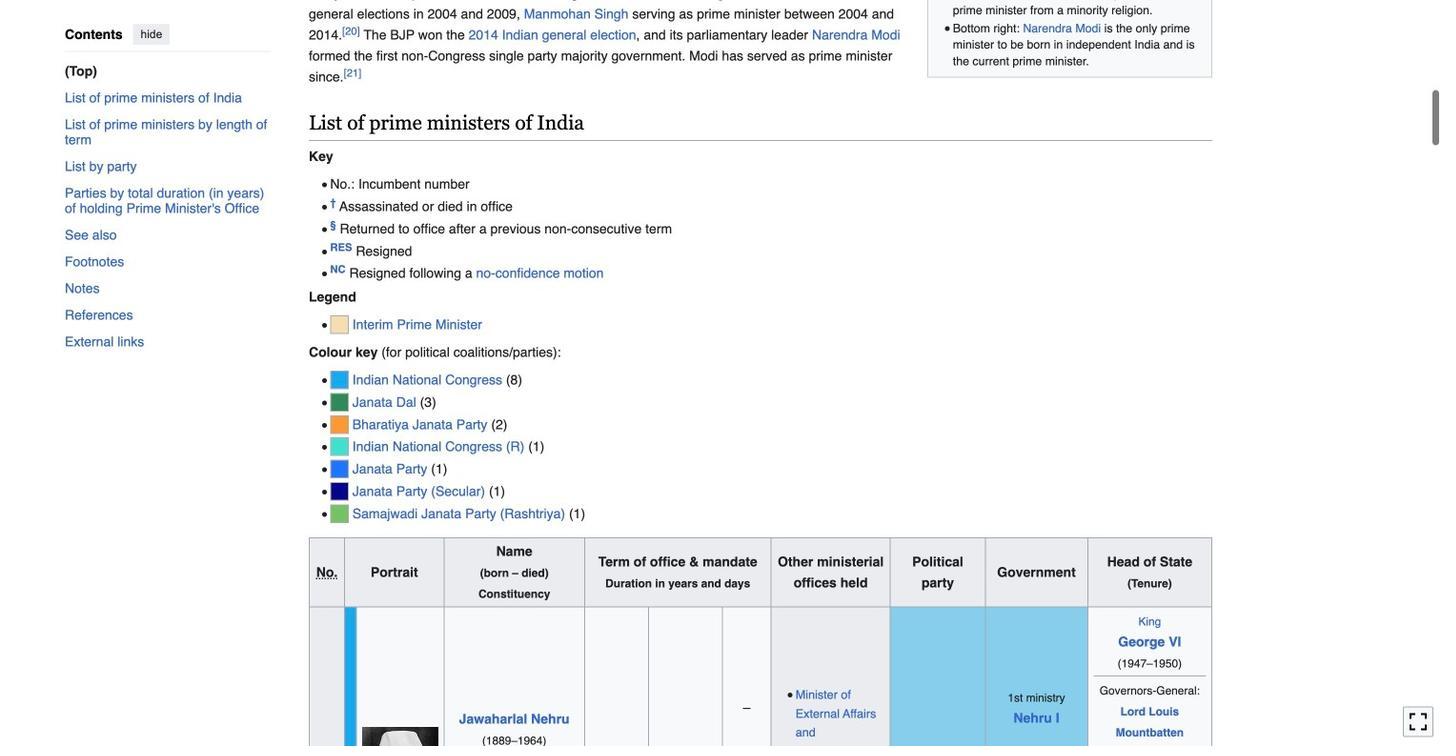 Task type: describe. For each thing, give the bounding box(es) containing it.
fullscreen image
[[1409, 712, 1428, 732]]



Task type: vqa. For each thing, say whether or not it's contained in the screenshot.
A Frisbee brand flying disc image
no



